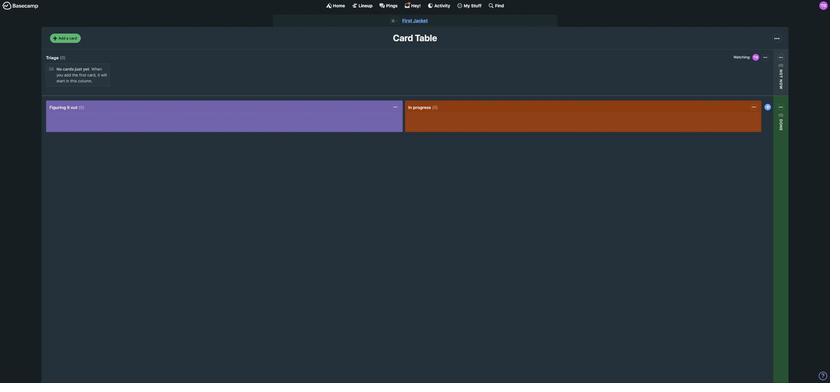 Task type: locate. For each thing, give the bounding box(es) containing it.
my
[[464, 3, 470, 8]]

hey!
[[411, 3, 421, 8]]

stuff
[[471, 3, 482, 8]]

this
[[70, 79, 77, 83]]

3 o from the top
[[779, 122, 784, 125]]

1 vertical spatial o
[[779, 82, 784, 86]]

(0) right triage
[[60, 55, 66, 60]]

just
[[75, 67, 82, 72]]

e
[[779, 128, 784, 131]]

first jacket link
[[402, 18, 428, 23]]

triage
[[46, 55, 59, 60]]

lineup link
[[352, 3, 373, 8]]

main element
[[0, 0, 831, 11]]

my stuff
[[464, 3, 482, 8]]

n down 't'
[[779, 79, 784, 82]]

1 vertical spatial n
[[779, 125, 784, 128]]

out
[[71, 105, 77, 110]]

card
[[69, 36, 77, 40]]

0 vertical spatial watching:
[[734, 55, 751, 59]]

w
[[779, 86, 784, 89]]

home
[[333, 3, 345, 8]]

column.
[[78, 79, 92, 83]]

2 vertical spatial o
[[779, 122, 784, 125]]

figuring
[[49, 105, 66, 110]]

figuring it out (0)
[[49, 105, 84, 110]]

o
[[779, 73, 784, 76], [779, 82, 784, 86], [779, 122, 784, 125]]

0 horizontal spatial tyler black image
[[752, 53, 760, 61]]

switch accounts image
[[2, 1, 38, 10]]

first
[[79, 73, 86, 78]]

n down d
[[779, 125, 784, 128]]

0 horizontal spatial it
[[67, 105, 70, 110]]

0 vertical spatial o
[[779, 73, 784, 76]]

it
[[98, 73, 100, 78], [67, 105, 70, 110]]

1 vertical spatial tyler black image
[[752, 53, 760, 61]]

hey! button
[[405, 2, 421, 8]]

o for n o t n o w
[[779, 73, 784, 76]]

n
[[779, 79, 784, 82], [779, 125, 784, 128]]

table
[[415, 33, 437, 43]]

o up w
[[779, 73, 784, 76]]

1 horizontal spatial it
[[98, 73, 100, 78]]

1 n from the top
[[779, 79, 784, 82]]

yet
[[83, 67, 89, 72]]

in
[[66, 79, 69, 83]]

it left will
[[98, 73, 100, 78]]

card
[[393, 33, 413, 43]]

(0) right out
[[79, 105, 84, 110]]

1 o from the top
[[779, 73, 784, 76]]

d
[[779, 119, 784, 122]]

first jacket
[[402, 18, 428, 23]]

watching:
[[734, 55, 751, 59], [745, 124, 764, 129]]

(0) up n
[[779, 63, 784, 67]]

no
[[57, 67, 62, 72]]

jacket
[[413, 18, 428, 23]]

o down 't'
[[779, 82, 784, 86]]

n o t n o w
[[779, 69, 784, 89]]

start
[[57, 79, 65, 83]]

o up e
[[779, 122, 784, 125]]

it left out
[[67, 105, 70, 110]]

in progress link
[[409, 105, 431, 110]]

0 vertical spatial n
[[779, 79, 784, 82]]

0 vertical spatial tyler black image
[[820, 1, 828, 10]]

tyler black image
[[820, 1, 828, 10], [752, 53, 760, 61]]

(0)
[[60, 55, 66, 60], [779, 63, 784, 67], [79, 105, 84, 110], [432, 105, 438, 110], [779, 113, 784, 117]]

.
[[89, 67, 90, 72]]

1 horizontal spatial tyler black image
[[820, 1, 828, 10]]

None submit
[[744, 81, 783, 88], [744, 131, 783, 138], [744, 81, 783, 88], [744, 131, 783, 138]]

0 vertical spatial it
[[98, 73, 100, 78]]

1 vertical spatial it
[[67, 105, 70, 110]]

first
[[402, 18, 412, 23]]

add
[[59, 36, 65, 40]]



Task type: vqa. For each thing, say whether or not it's contained in the screenshot.
events on the left of page
no



Task type: describe. For each thing, give the bounding box(es) containing it.
card,
[[87, 73, 97, 78]]

will
[[101, 73, 107, 78]]

. when you add the first card, it will start in this column.
[[57, 67, 107, 83]]

in progress (0)
[[409, 105, 438, 110]]

my stuff button
[[457, 3, 482, 8]]

add
[[64, 73, 71, 78]]

it inside . when you add the first card, it will start in this column.
[[98, 73, 100, 78]]

activity
[[435, 3, 450, 8]]

1 vertical spatial watching:
[[745, 124, 764, 129]]

a
[[66, 36, 68, 40]]

(0) up d
[[779, 113, 784, 117]]

2 n from the top
[[779, 125, 784, 128]]

activity link
[[428, 3, 450, 8]]

(0) right progress
[[432, 105, 438, 110]]

home link
[[326, 3, 345, 8]]

o for d o n e
[[779, 122, 784, 125]]

find button
[[489, 3, 504, 8]]

in
[[409, 105, 412, 110]]

progress
[[413, 105, 431, 110]]

find
[[495, 3, 504, 8]]

n
[[779, 69, 784, 73]]

add a card link
[[50, 34, 81, 43]]

t
[[779, 76, 784, 78]]

no cards just yet
[[57, 67, 89, 72]]

the
[[72, 73, 78, 78]]

figuring it out link
[[49, 105, 77, 110]]

when
[[91, 67, 102, 72]]

tyler black image inside main element
[[820, 1, 828, 10]]

card table
[[393, 33, 437, 43]]

cards
[[63, 67, 74, 72]]

lineup
[[359, 3, 373, 8]]

pings button
[[380, 3, 398, 8]]

pings
[[386, 3, 398, 8]]

triage link
[[46, 55, 59, 60]]

add a card
[[59, 36, 77, 40]]

d o n e
[[779, 119, 784, 131]]

you
[[57, 73, 63, 78]]

triage (0)
[[46, 55, 66, 60]]

2 o from the top
[[779, 82, 784, 86]]



